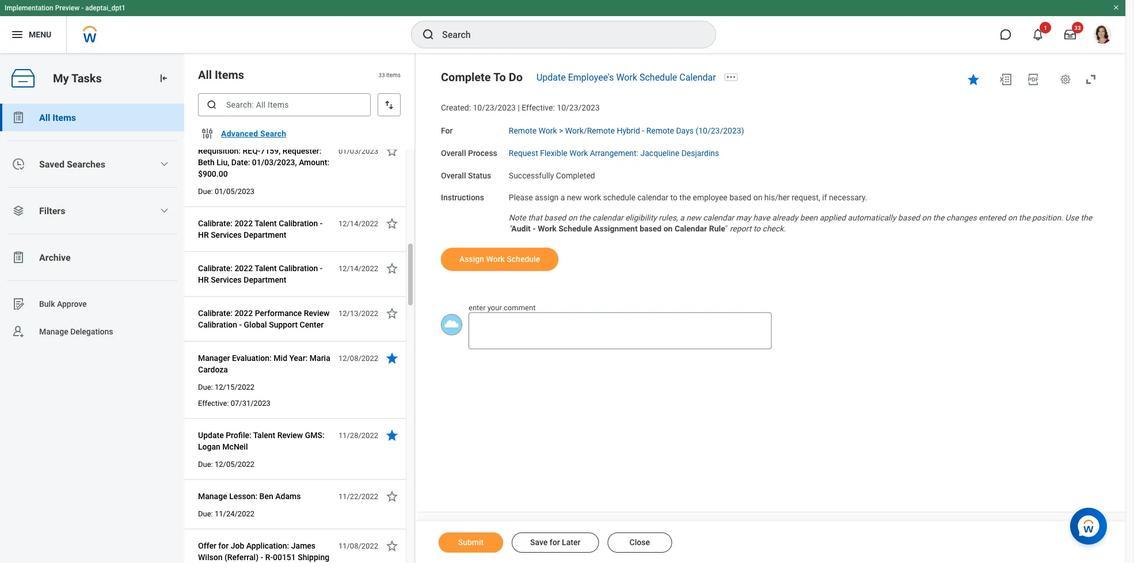 Task type: vqa. For each thing, say whether or not it's contained in the screenshot.
the View
no



Task type: locate. For each thing, give the bounding box(es) containing it.
3 calibrate: from the top
[[198, 308, 233, 318]]

the left position.
[[1019, 213, 1031, 222]]

2022 inside calibrate: 2022 performance review calibration - global support center
[[235, 308, 253, 318]]

0 horizontal spatial remote
[[509, 126, 537, 135]]

1 vertical spatial calibration
[[279, 263, 318, 273]]

clock check image
[[12, 157, 25, 171]]

2 remote from the left
[[646, 126, 674, 135]]

1 horizontal spatial schedule
[[559, 224, 592, 233]]

effective: right |
[[522, 103, 555, 113]]

2 vertical spatial 2022
[[235, 308, 253, 318]]

0 vertical spatial calibrate: 2022 talent calibration - hr services department
[[198, 219, 323, 240]]

request flexible work arrangement: jacqueline desjardins link
[[509, 146, 719, 158]]

calibrate: 2022 talent calibration - hr services department up performance
[[198, 263, 323, 284]]

3 star image from the top
[[385, 306, 399, 320]]

may
[[736, 213, 751, 222]]

due: down $900.00
[[198, 187, 213, 196]]

0 horizontal spatial schedule
[[507, 254, 540, 264]]

performance
[[255, 308, 302, 318]]

all inside button
[[39, 112, 50, 123]]

33 button
[[1058, 22, 1084, 47]]

1 horizontal spatial to
[[754, 224, 761, 233]]

1 horizontal spatial a
[[680, 213, 685, 222]]

2 vertical spatial talent
[[253, 430, 275, 440]]

" down note at the top left
[[509, 224, 512, 233]]

0 horizontal spatial all
[[39, 112, 50, 123]]

process
[[468, 148, 497, 158]]

calibrate:
[[198, 219, 233, 228], [198, 263, 233, 273], [198, 308, 233, 318]]

2 overall from the top
[[441, 171, 466, 180]]

review inside update profile: talent review gms: logan mcneil
[[277, 430, 303, 440]]

1 vertical spatial all items
[[39, 112, 76, 123]]

1 department from the top
[[244, 230, 286, 240]]

1 due: from the top
[[198, 187, 213, 196]]

1 calibrate: 2022 talent calibration - hr services department button from the top
[[198, 217, 332, 242]]

been
[[800, 213, 818, 222]]

0 vertical spatial calibrate:
[[198, 219, 233, 228]]

2022 up global
[[235, 308, 253, 318]]

enter your comment
[[469, 303, 536, 312]]

a right rules,
[[680, 213, 685, 222]]

1 horizontal spatial items
[[215, 68, 244, 81]]

1 vertical spatial review
[[277, 430, 303, 440]]

saved searches button
[[0, 150, 184, 178]]

items
[[215, 68, 244, 81], [53, 112, 76, 123]]

1 horizontal spatial for
[[550, 538, 560, 547]]

the left employee at top
[[680, 193, 691, 202]]

on right entered
[[1008, 213, 1017, 222]]

review inside calibrate: 2022 performance review calibration - global support center
[[304, 308, 330, 318]]

new
[[567, 193, 582, 202], [687, 213, 701, 222]]

all items up search icon
[[198, 68, 244, 81]]

1 vertical spatial talent
[[255, 263, 277, 273]]

new left 'work'
[[567, 193, 582, 202]]

0 horizontal spatial 10/23/2023
[[473, 103, 516, 113]]

0 vertical spatial calibration
[[279, 219, 318, 228]]

2022 up calibrate: 2022 performance review calibration - global support center
[[235, 263, 253, 273]]

all inside item list element
[[198, 68, 212, 81]]

Search Workday  search field
[[442, 22, 692, 47]]

review left gms:
[[277, 430, 303, 440]]

2 12/14/2022 from the top
[[339, 264, 378, 273]]

1 vertical spatial services
[[211, 275, 242, 284]]

1 vertical spatial calibrate: 2022 talent calibration - hr services department button
[[198, 261, 332, 287]]

eligibility
[[625, 213, 657, 222]]

effective:
[[522, 103, 555, 113], [198, 399, 229, 407]]

work down that
[[538, 224, 557, 233]]

flexible
[[540, 148, 568, 158]]

1 vertical spatial items
[[53, 112, 76, 123]]

close button
[[608, 533, 672, 553]]

33 left items
[[379, 71, 385, 78]]

rename image
[[12, 297, 25, 311]]

0 vertical spatial schedule
[[640, 72, 677, 83]]

for for save
[[550, 538, 560, 547]]

due: 12/15/2022
[[198, 383, 255, 391]]

calendar down rules,
[[675, 224, 707, 233]]

evaluation:
[[232, 353, 272, 363]]

1 vertical spatial manage
[[198, 491, 227, 501]]

clipboard image
[[12, 111, 25, 124]]

schedule
[[640, 72, 677, 83], [559, 224, 592, 233], [507, 254, 540, 264]]

profile logan mcneil image
[[1094, 25, 1112, 46]]

based
[[730, 193, 752, 202], [544, 213, 566, 222], [898, 213, 920, 222], [640, 224, 662, 233]]

all items right clipboard icon
[[39, 112, 76, 123]]

the right use
[[1081, 213, 1092, 222]]

update for update employee's work schedule calendar
[[537, 72, 566, 83]]

0 vertical spatial to
[[671, 193, 678, 202]]

33 for 33
[[1075, 24, 1081, 31]]

0 horizontal spatial update
[[198, 430, 224, 440]]

1 vertical spatial update
[[198, 430, 224, 440]]

1 vertical spatial a
[[680, 213, 685, 222]]

1 vertical spatial hr
[[198, 275, 209, 284]]

archive
[[39, 252, 71, 263]]

1 horizontal spatial 10/23/2023
[[557, 103, 600, 113]]

0 horizontal spatial a
[[561, 193, 565, 202]]

00151
[[273, 553, 296, 562]]

1 vertical spatial effective:
[[198, 399, 229, 407]]

4 star image from the top
[[385, 428, 399, 442]]

2022 down 01/05/2023 on the top left of the page
[[235, 219, 253, 228]]

notifications large image
[[1033, 29, 1044, 40]]

overall for overall process
[[441, 148, 466, 158]]

0 vertical spatial 2022
[[235, 219, 253, 228]]

star image for due: 12/05/2022
[[385, 428, 399, 442]]

talent
[[255, 219, 277, 228], [255, 263, 277, 273], [253, 430, 275, 440]]

review
[[304, 308, 330, 318], [277, 430, 303, 440]]

11/28/2022
[[339, 431, 378, 440]]

manage down bulk
[[39, 327, 68, 336]]

2 " from the left
[[725, 224, 728, 233]]

3 2022 from the top
[[235, 308, 253, 318]]

beth
[[198, 157, 215, 167]]

work for flexible
[[570, 148, 588, 158]]

calibrate: 2022 talent calibration - hr services department
[[198, 219, 323, 240], [198, 263, 323, 284]]

11/22/2022
[[339, 492, 378, 501]]

talent inside update profile: talent review gms: logan mcneil
[[253, 430, 275, 440]]

update up logan
[[198, 430, 224, 440]]

calendar up assignment
[[593, 213, 623, 222]]

33 left profile logan mcneil icon
[[1075, 24, 1081, 31]]

update employee's work schedule calendar link
[[537, 72, 716, 83]]

all items button
[[0, 104, 184, 131]]

schedule for calendar
[[640, 72, 677, 83]]

requisition: req-7159, requester: beth liu, date: 01/03/2023, amount: $900.00 button
[[198, 144, 332, 181]]

items inside item list element
[[215, 68, 244, 81]]

1 remote from the left
[[509, 126, 537, 135]]

work left the >
[[539, 126, 557, 135]]

1 hr from the top
[[198, 230, 209, 240]]

update right do
[[537, 72, 566, 83]]

0 horizontal spatial for
[[218, 541, 229, 551]]

calendar up 'eligibility'
[[638, 193, 669, 202]]

0 horizontal spatial 33
[[379, 71, 385, 78]]

maria
[[310, 353, 330, 363]]

work right employee's
[[616, 72, 637, 83]]

12/14/2022
[[339, 219, 378, 228], [339, 264, 378, 273]]

calibrate: 2022 talent calibration - hr services department down 01/05/2023 on the top left of the page
[[198, 219, 323, 240]]

33 inside button
[[1075, 24, 1081, 31]]

to up rules,
[[671, 193, 678, 202]]

" left report
[[725, 224, 728, 233]]

services down the due: 01/05/2023
[[211, 230, 242, 240]]

3 due: from the top
[[198, 460, 213, 468]]

update profile: talent review gms: logan mcneil button
[[198, 428, 332, 454]]

remote work > work/remote hybrid - remote days (10/23/2023) link
[[509, 124, 744, 135]]

0 vertical spatial review
[[304, 308, 330, 318]]

fullscreen image
[[1084, 73, 1098, 86]]

searches
[[67, 159, 105, 170]]

0 vertical spatial update
[[537, 72, 566, 83]]

1 button
[[1026, 22, 1052, 47]]

lesson:
[[229, 491, 257, 501]]

department down 01/05/2023 on the top left of the page
[[244, 230, 286, 240]]

list
[[0, 104, 184, 346]]

work inside button
[[486, 254, 505, 264]]

manage up the due: 11/24/2022
[[198, 491, 227, 501]]

0 horizontal spatial effective:
[[198, 399, 229, 407]]

due: for manager evaluation: mid year: maria cardoza
[[198, 383, 213, 391]]

a inside note that based on the calendar eligibility rules, a new calendar may have already been applied automatically based on the changes entered on the position. use the "
[[680, 213, 685, 222]]

items inside button
[[53, 112, 76, 123]]

items
[[386, 71, 401, 78]]

mid
[[274, 353, 287, 363]]

to down the have
[[754, 224, 761, 233]]

list containing all items
[[0, 104, 184, 346]]

successfully
[[509, 171, 554, 180]]

remote up jacqueline
[[646, 126, 674, 135]]

1 vertical spatial 2022
[[235, 263, 253, 273]]

overall
[[441, 148, 466, 158], [441, 171, 466, 180]]

1 horizontal spatial calendar
[[638, 193, 669, 202]]

1 vertical spatial all
[[39, 112, 50, 123]]

33 inside item list element
[[379, 71, 385, 78]]

1
[[1044, 24, 1047, 31]]

due: 12/05/2022
[[198, 460, 255, 468]]

2 department from the top
[[244, 275, 286, 284]]

0 horizontal spatial review
[[277, 430, 303, 440]]

remote up request
[[509, 126, 537, 135]]

manager
[[198, 353, 230, 363]]

1 horizontal spatial "
[[725, 224, 728, 233]]

1 chevron down image from the top
[[160, 160, 169, 169]]

0 horizontal spatial all items
[[39, 112, 76, 123]]

12/15/2022
[[215, 383, 255, 391]]

a
[[561, 193, 565, 202], [680, 213, 685, 222]]

please assign a new work schedule calendar to the employee based on his/her request, if necessary.
[[509, 193, 868, 202]]

for right save
[[550, 538, 560, 547]]

10/23/2023 left |
[[473, 103, 516, 113]]

work up 'completed'
[[570, 148, 588, 158]]

due: for update profile: talent review gms: logan mcneil
[[198, 460, 213, 468]]

overall down for
[[441, 148, 466, 158]]

1 horizontal spatial manage
[[198, 491, 227, 501]]

1 horizontal spatial 33
[[1075, 24, 1081, 31]]

2 vertical spatial calibration
[[198, 320, 237, 329]]

0 vertical spatial effective:
[[522, 103, 555, 113]]

0 vertical spatial new
[[567, 193, 582, 202]]

0 vertical spatial all items
[[198, 68, 244, 81]]

manage inside my tasks element
[[39, 327, 68, 336]]

department up performance
[[244, 275, 286, 284]]

archive button
[[0, 244, 184, 271]]

12/14/2022 for star image corresponding to 12/14/2022
[[339, 219, 378, 228]]

manage inside button
[[198, 491, 227, 501]]

0 horizontal spatial new
[[567, 193, 582, 202]]

1 12/14/2022 from the top
[[339, 219, 378, 228]]

star image
[[967, 73, 981, 86], [385, 217, 399, 230], [385, 351, 399, 365], [385, 489, 399, 503], [385, 539, 399, 553]]

for inside action bar region
[[550, 538, 560, 547]]

approve
[[57, 299, 87, 309]]

due: down cardoza
[[198, 383, 213, 391]]

rules,
[[659, 213, 678, 222]]

transformation import image
[[158, 73, 169, 84]]

1 vertical spatial calibrate: 2022 talent calibration - hr services department
[[198, 263, 323, 284]]

enter your comment text field
[[469, 312, 772, 349]]

0 vertical spatial hr
[[198, 230, 209, 240]]

for inside offer for job application: james wilson (referral) ‎- r-00151 shippin
[[218, 541, 229, 551]]

items up search icon
[[215, 68, 244, 81]]

calibrate: 2022 talent calibration - hr services department button down 01/05/2023 on the top left of the page
[[198, 217, 332, 242]]

calibrate: 2022 talent calibration - hr services department button for 12/14/2022 star icon
[[198, 261, 332, 287]]

overall up instructions
[[441, 171, 466, 180]]

2 horizontal spatial schedule
[[640, 72, 677, 83]]

new down "please assign a new work schedule calendar to the employee based on his/her request, if necessary."
[[687, 213, 701, 222]]

10/23/2023 up work/remote
[[557, 103, 600, 113]]

to
[[671, 193, 678, 202], [754, 224, 761, 233]]

0 vertical spatial overall
[[441, 148, 466, 158]]

for for offer
[[218, 541, 229, 551]]

chevron down image inside filters dropdown button
[[160, 206, 169, 215]]

filters
[[39, 205, 65, 216]]

all up search icon
[[198, 68, 212, 81]]

0 vertical spatial calibrate: 2022 talent calibration - hr services department button
[[198, 217, 332, 242]]

services for 12/14/2022 star icon
[[211, 275, 242, 284]]

based up may
[[730, 193, 752, 202]]

for left job
[[218, 541, 229, 551]]

2 calibrate: 2022 talent calibration - hr services department button from the top
[[198, 261, 332, 287]]

implementation preview -   adeptai_dpt1
[[5, 4, 125, 12]]

1 vertical spatial overall
[[441, 171, 466, 180]]

-
[[81, 4, 84, 12], [642, 126, 645, 135], [320, 219, 323, 228], [533, 224, 536, 233], [320, 263, 323, 273], [239, 320, 242, 329]]

2 hr from the top
[[198, 275, 209, 284]]

my tasks element
[[0, 53, 184, 563]]

calibrate: 2022 talent calibration - hr services department button up performance
[[198, 261, 332, 287]]

1 calibrate: 2022 talent calibration - hr services department from the top
[[198, 219, 323, 240]]

0 horizontal spatial items
[[53, 112, 76, 123]]

33
[[1075, 24, 1081, 31], [379, 71, 385, 78]]

1 overall from the top
[[441, 148, 466, 158]]

1 horizontal spatial all
[[198, 68, 212, 81]]

services up calibrate: 2022 performance review calibration - global support center
[[211, 275, 242, 284]]

wilson
[[198, 553, 223, 562]]

0 vertical spatial 33
[[1075, 24, 1081, 31]]

overall status element
[[509, 164, 595, 181]]

update inside update profile: talent review gms: logan mcneil
[[198, 430, 224, 440]]

effective: down due: 12/15/2022
[[198, 399, 229, 407]]

work right assign
[[486, 254, 505, 264]]

job
[[231, 541, 244, 551]]

1 horizontal spatial remote
[[646, 126, 674, 135]]

later
[[562, 538, 581, 547]]

have
[[753, 213, 770, 222]]

"
[[509, 224, 512, 233], [725, 224, 728, 233]]

2 chevron down image from the top
[[160, 206, 169, 215]]

position.
[[1033, 213, 1064, 222]]

- inside the menu banner
[[81, 4, 84, 12]]

0 horizontal spatial "
[[509, 224, 512, 233]]

all items inside item list element
[[198, 68, 244, 81]]

items down my
[[53, 112, 76, 123]]

2 vertical spatial calibrate:
[[198, 308, 233, 318]]

1 horizontal spatial review
[[304, 308, 330, 318]]

0 vertical spatial chevron down image
[[160, 160, 169, 169]]

overall process
[[441, 148, 497, 158]]

bulk
[[39, 299, 55, 309]]

a right assign
[[561, 193, 565, 202]]

search
[[260, 129, 286, 138]]

calendar up days
[[680, 72, 716, 83]]

$900.00
[[198, 169, 228, 179]]

calendar up the rule
[[703, 213, 734, 222]]

due: down logan
[[198, 460, 213, 468]]

1 horizontal spatial update
[[537, 72, 566, 83]]

2 vertical spatial schedule
[[507, 254, 540, 264]]

request flexible work arrangement: jacqueline desjardins
[[509, 148, 719, 158]]

due: left the 11/24/2022
[[198, 509, 213, 518]]

review up center
[[304, 308, 330, 318]]

0 vertical spatial 12/14/2022
[[339, 219, 378, 228]]

2 star image from the top
[[385, 261, 399, 275]]

update
[[537, 72, 566, 83], [198, 430, 224, 440]]

1 vertical spatial department
[[244, 275, 286, 284]]

11/24/2022
[[215, 509, 255, 518]]

1 vertical spatial chevron down image
[[160, 206, 169, 215]]

0 vertical spatial all
[[198, 68, 212, 81]]

1 services from the top
[[211, 230, 242, 240]]

0 vertical spatial manage
[[39, 327, 68, 336]]

chevron down image
[[160, 160, 169, 169], [160, 206, 169, 215]]

effective: 07/31/2023
[[198, 399, 271, 407]]

update profile: talent review gms: logan mcneil
[[198, 430, 325, 451]]

1 star image from the top
[[385, 144, 399, 158]]

clipboard image
[[12, 250, 25, 264]]

complete
[[441, 70, 491, 84]]

1 vertical spatial schedule
[[559, 224, 592, 233]]

1 vertical spatial 12/14/2022
[[339, 264, 378, 273]]

calendar
[[680, 72, 716, 83], [675, 224, 707, 233]]

work for -
[[538, 224, 557, 233]]

1 horizontal spatial effective:
[[522, 103, 555, 113]]

2 services from the top
[[211, 275, 242, 284]]

1 " from the left
[[509, 224, 512, 233]]

0 horizontal spatial manage
[[39, 327, 68, 336]]

the left changes
[[933, 213, 945, 222]]

0 horizontal spatial to
[[671, 193, 678, 202]]

2 due: from the top
[[198, 383, 213, 391]]

Search: All Items text field
[[198, 93, 371, 116]]

1 vertical spatial 33
[[379, 71, 385, 78]]

0 vertical spatial department
[[244, 230, 286, 240]]

star image
[[385, 144, 399, 158], [385, 261, 399, 275], [385, 306, 399, 320], [385, 428, 399, 442]]

0 vertical spatial services
[[211, 230, 242, 240]]

0 vertical spatial items
[[215, 68, 244, 81]]

1 horizontal spatial all items
[[198, 68, 244, 81]]

all right clipboard icon
[[39, 112, 50, 123]]

1 horizontal spatial new
[[687, 213, 701, 222]]

calibration
[[279, 219, 318, 228], [279, 263, 318, 273], [198, 320, 237, 329]]

1 vertical spatial new
[[687, 213, 701, 222]]

my tasks
[[53, 71, 102, 85]]

4 due: from the top
[[198, 509, 213, 518]]

1 vertical spatial calibrate:
[[198, 263, 233, 273]]



Task type: describe. For each thing, give the bounding box(es) containing it.
offer
[[198, 541, 216, 551]]

close environment banner image
[[1113, 4, 1120, 11]]

menu
[[29, 30, 51, 39]]

2 10/23/2023 from the left
[[557, 103, 600, 113]]

r-
[[265, 553, 273, 562]]

to
[[494, 70, 506, 84]]

0 vertical spatial talent
[[255, 219, 277, 228]]

|
[[518, 103, 520, 113]]

calibrate: 2022 talent calibration - hr services department button for star image corresponding to 12/14/2022
[[198, 217, 332, 242]]

year:
[[289, 353, 308, 363]]

the down 'work'
[[579, 213, 591, 222]]

calibrate: inside calibrate: 2022 performance review calibration - global support center
[[198, 308, 233, 318]]

chevron down image for filters
[[160, 206, 169, 215]]

- inside "link"
[[642, 126, 645, 135]]

status
[[468, 171, 491, 180]]

01/05/2023
[[215, 187, 255, 196]]

search image
[[206, 99, 218, 111]]

overall for overall status
[[441, 171, 466, 180]]

11/08/2022
[[339, 542, 378, 550]]

employee's
[[568, 72, 614, 83]]

assign
[[535, 193, 559, 202]]

star image for due: 11/24/2022
[[385, 489, 399, 503]]

application:
[[246, 541, 289, 551]]

12/13/2022
[[339, 309, 378, 318]]

entered
[[979, 213, 1006, 222]]

update employee's work schedule calendar
[[537, 72, 716, 83]]

successfully completed
[[509, 171, 595, 180]]

gear image
[[1060, 74, 1072, 85]]

audit
[[512, 224, 531, 233]]

due: for requisition: req-7159, requester: beth liu, date: 01/03/2023, amount: $900.00
[[198, 187, 213, 196]]

star image for 12/14/2022
[[385, 261, 399, 275]]

2 2022 from the top
[[235, 263, 253, 273]]

request
[[509, 148, 538, 158]]

based down 'eligibility'
[[640, 224, 662, 233]]

remote work > work/remote hybrid - remote days (10/23/2023)
[[509, 126, 744, 135]]

justify image
[[10, 28, 24, 41]]

manager evaluation: mid year: maria cardoza
[[198, 353, 330, 374]]

chevron down image for saved searches
[[160, 160, 169, 169]]

on left changes
[[922, 213, 931, 222]]

perspective image
[[12, 204, 25, 218]]

services for star image corresponding to 12/14/2022
[[211, 230, 242, 240]]

review for performance
[[304, 308, 330, 318]]

note
[[509, 213, 526, 222]]

request,
[[792, 193, 821, 202]]

requester:
[[283, 146, 322, 155]]

applied
[[820, 213, 846, 222]]

james
[[291, 541, 316, 551]]

complete to do
[[441, 70, 523, 84]]

tasks
[[71, 71, 102, 85]]

>
[[559, 126, 563, 135]]

offer for job application: james wilson (referral) ‎- r-00151 shippin button
[[198, 539, 332, 563]]

item list element
[[184, 53, 416, 563]]

01/03/2023,
[[252, 157, 297, 167]]

2 calibrate: 2022 talent calibration - hr services department from the top
[[198, 263, 323, 284]]

employee
[[693, 193, 728, 202]]

schedule inside button
[[507, 254, 540, 264]]

search image
[[422, 28, 435, 41]]

days
[[676, 126, 694, 135]]

star image for 12/14/2022
[[385, 217, 399, 230]]

7159,
[[261, 146, 281, 155]]

2 horizontal spatial calendar
[[703, 213, 734, 222]]

0 vertical spatial calendar
[[680, 72, 716, 83]]

new inside note that based on the calendar eligibility rules, a new calendar may have already been applied automatically based on the changes entered on the position. use the "
[[687, 213, 701, 222]]

12/08/2022
[[339, 354, 378, 362]]

department for star image corresponding to 12/14/2022
[[244, 230, 286, 240]]

adeptai_dpt1
[[85, 4, 125, 12]]

save for later button
[[512, 533, 599, 553]]

configure image
[[200, 127, 214, 141]]

based right the automatically
[[898, 213, 920, 222]]

schedule for assignment
[[559, 224, 592, 233]]

delegations
[[70, 327, 113, 336]]

calibrate: 2022 performance review calibration - global support center button
[[198, 306, 332, 332]]

on down rules,
[[664, 224, 673, 233]]

already
[[772, 213, 798, 222]]

calibrate: 2022 performance review calibration - global support center
[[198, 308, 330, 329]]

1 10/23/2023 from the left
[[473, 103, 516, 113]]

calibration inside calibrate: 2022 performance review calibration - global support center
[[198, 320, 237, 329]]

1 calibrate: from the top
[[198, 219, 233, 228]]

menu banner
[[0, 0, 1126, 53]]

desjardins
[[682, 148, 719, 158]]

work
[[584, 193, 601, 202]]

1 2022 from the top
[[235, 219, 253, 228]]

work inside "link"
[[539, 126, 557, 135]]

jacqueline
[[641, 148, 680, 158]]

preview
[[55, 4, 80, 12]]

- inside calibrate: 2022 performance review calibration - global support center
[[239, 320, 242, 329]]

1 vertical spatial to
[[754, 224, 761, 233]]

update for update profile: talent review gms: logan mcneil
[[198, 430, 224, 440]]

report
[[730, 224, 752, 233]]

star image for 12/13/2022
[[385, 306, 399, 320]]

submit
[[458, 538, 484, 547]]

view printable version (pdf) image
[[1027, 73, 1041, 86]]

review for talent
[[277, 430, 303, 440]]

star image for due: 01/05/2023
[[385, 144, 399, 158]]

all items inside all items button
[[39, 112, 76, 123]]

support
[[269, 320, 298, 329]]

sort image
[[384, 99, 395, 111]]

manage for manage delegations
[[39, 327, 68, 336]]

0 vertical spatial a
[[561, 193, 565, 202]]

" inside note that based on the calendar eligibility rules, a new calendar may have already been applied automatically based on the changes entered on the position. use the "
[[509, 224, 512, 233]]

that
[[528, 213, 542, 222]]

star image for due: 12/15/2022
[[385, 351, 399, 365]]

if
[[823, 193, 827, 202]]

changes
[[947, 213, 977, 222]]

user plus image
[[12, 325, 25, 339]]

on left the his/her
[[754, 193, 763, 202]]

manage lesson: ben adams
[[198, 491, 301, 501]]

assign work schedule
[[460, 254, 540, 264]]

please
[[509, 193, 533, 202]]

comment
[[504, 303, 536, 312]]

completed
[[556, 171, 595, 180]]

12/14/2022 for 12/14/2022 star icon
[[339, 264, 378, 273]]

due: for manage lesson: ben adams
[[198, 509, 213, 518]]

menu button
[[0, 16, 66, 53]]

my
[[53, 71, 69, 85]]

manage for manage lesson: ben adams
[[198, 491, 227, 501]]

1 vertical spatial calendar
[[675, 224, 707, 233]]

on right that
[[568, 213, 577, 222]]

0 horizontal spatial calendar
[[593, 213, 623, 222]]

33 for 33 items
[[379, 71, 385, 78]]

save for later
[[530, 538, 581, 547]]

save
[[530, 538, 548, 547]]

arrangement:
[[590, 148, 639, 158]]

your
[[488, 303, 502, 312]]

2 calibrate: from the top
[[198, 263, 233, 273]]

export to excel image
[[999, 73, 1013, 86]]

based right that
[[544, 213, 566, 222]]

use
[[1065, 213, 1079, 222]]

‎-
[[261, 553, 263, 562]]

created: 10/23/2023 | effective: 10/23/2023
[[441, 103, 600, 113]]

date:
[[231, 157, 250, 167]]

global
[[244, 320, 267, 329]]

action bar region
[[416, 521, 1126, 563]]

department for 12/14/2022 star icon
[[244, 275, 286, 284]]

gms:
[[305, 430, 325, 440]]

enter
[[469, 303, 486, 312]]

assign work schedule button
[[441, 248, 559, 271]]

advanced search
[[221, 129, 286, 138]]

overall status
[[441, 171, 491, 180]]

work for employee's
[[616, 72, 637, 83]]

saved searches
[[39, 159, 105, 170]]

star image for 11/08/2022
[[385, 539, 399, 553]]

mcneil
[[222, 442, 248, 451]]

effective: inside item list element
[[198, 399, 229, 407]]

inbox large image
[[1065, 29, 1076, 40]]

assign
[[460, 254, 484, 264]]



